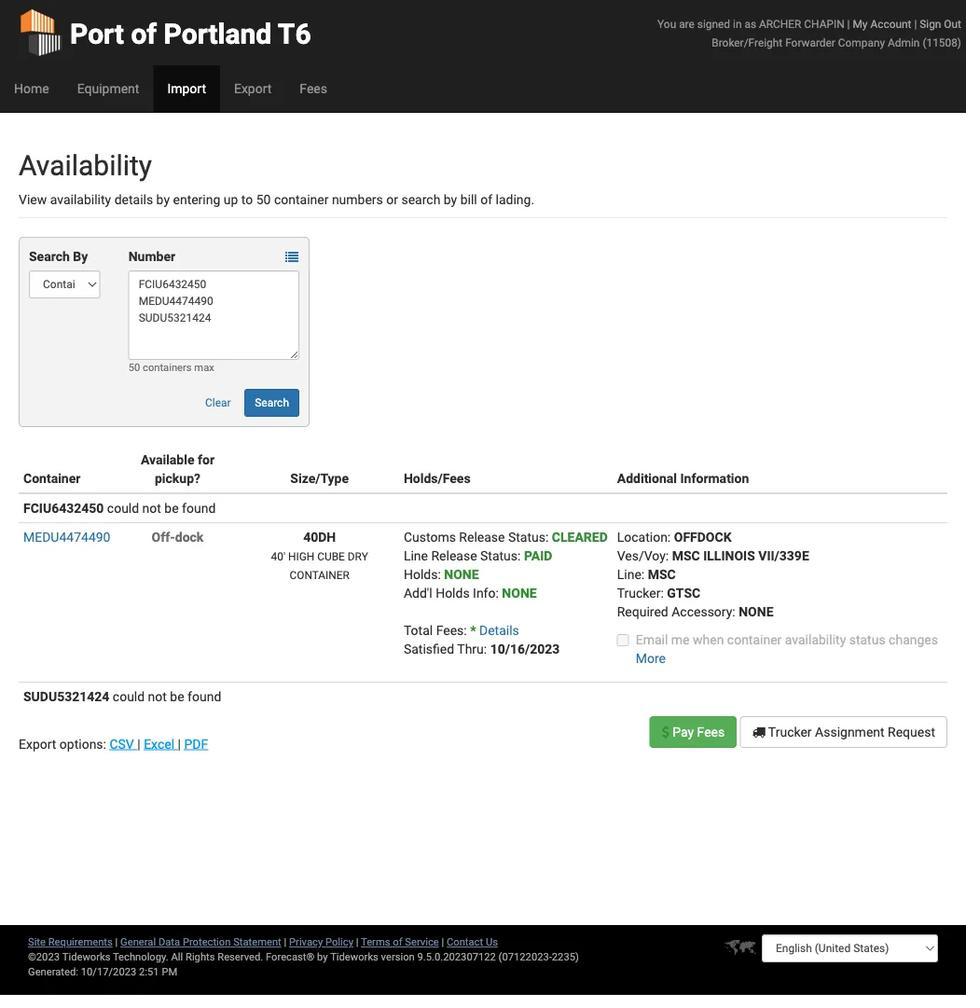Task type: describe. For each thing, give the bounding box(es) containing it.
0 horizontal spatial by
[[156, 192, 170, 207]]

sudu5321424
[[23, 689, 110, 705]]

Number text field
[[128, 271, 300, 360]]

by
[[73, 249, 88, 264]]

home button
[[0, 65, 63, 112]]

equipment button
[[63, 65, 153, 112]]

port
[[70, 17, 124, 50]]

search for search by
[[29, 249, 70, 264]]

by inside site requirements | general data protection statement | privacy policy | terms of service | contact us ©2023 tideworks technology. all rights reserved. forecast® by tideworks version 9.5.0.202307122 (07122023-2235) generated: 10/17/2023 2:51 pm
[[317, 952, 328, 964]]

40'
[[271, 550, 286, 563]]

trucker assignment request
[[766, 725, 936, 740]]

privacy policy link
[[289, 937, 354, 949]]

as
[[745, 17, 757, 30]]

portland
[[164, 17, 272, 50]]

could for fciu6432450
[[107, 501, 139, 516]]

2 horizontal spatial by
[[444, 192, 458, 207]]

me
[[672, 632, 690, 648]]

service
[[405, 937, 439, 949]]

be for sudu5321424 could not be found
[[170, 689, 184, 705]]

request
[[889, 725, 936, 740]]

pdf link
[[184, 737, 208, 752]]

ves/voy:
[[618, 548, 669, 564]]

could for sudu5321424
[[113, 689, 145, 705]]

off-
[[152, 530, 175, 545]]

0 vertical spatial 50
[[256, 192, 271, 207]]

location : offdock ves/voy: msc illinois vii/339e line: msc trucker: gtsc required accessory : none
[[618, 530, 810, 620]]

(07122023-
[[499, 952, 552, 964]]

show list image
[[286, 251, 299, 264]]

clear button
[[195, 389, 241, 417]]

to
[[242, 192, 253, 207]]

none inside location : offdock ves/voy: msc illinois vii/339e line: msc trucker: gtsc required accessory : none
[[739, 604, 774, 620]]

when
[[693, 632, 725, 648]]

1 vertical spatial status
[[481, 548, 518, 564]]

port of portland t6 link
[[19, 0, 311, 65]]

terms of service link
[[361, 937, 439, 949]]

0 vertical spatial status
[[509, 530, 546, 545]]

: left paid
[[518, 548, 521, 564]]

found for fciu6432450 could not be found
[[182, 501, 216, 516]]

all
[[171, 952, 183, 964]]

paid
[[524, 548, 553, 564]]

availability inside email me when container availability status changes more
[[786, 632, 847, 648]]

1 vertical spatial release
[[432, 548, 477, 564]]

2:51
[[139, 966, 159, 979]]

: down illinois
[[733, 604, 736, 620]]

up
[[224, 192, 238, 207]]

customs release status : cleared line release status : paid holds: none add'l holds info: none
[[404, 530, 608, 601]]

export options: csv | excel | pdf
[[19, 737, 208, 752]]

details
[[114, 192, 153, 207]]

view availability details by entering up to 50 container numbers or search by bill of lading.
[[19, 192, 535, 207]]

| up the 9.5.0.202307122
[[442, 937, 444, 949]]

cube
[[318, 550, 345, 563]]

technology.
[[113, 952, 169, 964]]

for
[[198, 452, 215, 468]]

my account link
[[853, 17, 912, 30]]

sign out link
[[920, 17, 962, 30]]

general
[[120, 937, 156, 949]]

rights
[[186, 952, 215, 964]]

number
[[128, 249, 176, 264]]

version
[[381, 952, 415, 964]]

0 vertical spatial of
[[131, 17, 157, 50]]

holds
[[436, 586, 470, 601]]

company
[[839, 36, 886, 49]]

you
[[658, 17, 677, 30]]

status
[[850, 632, 886, 648]]

archer
[[760, 17, 802, 30]]

email me when container availability status changes more
[[636, 632, 939, 666]]

search by
[[29, 249, 88, 264]]

container inside email me when container availability status changes more
[[728, 632, 782, 648]]

| left sign
[[915, 17, 918, 30]]

t6
[[278, 17, 311, 50]]

add'l
[[404, 586, 433, 601]]

site requirements link
[[28, 937, 113, 949]]

location
[[618, 530, 668, 545]]

signed
[[698, 17, 731, 30]]

clear
[[205, 397, 231, 410]]

found for sudu5321424 could not be found
[[188, 689, 221, 705]]

: up paid
[[546, 530, 549, 545]]

entering
[[173, 192, 221, 207]]

assignment
[[816, 725, 885, 740]]

cleared
[[552, 530, 608, 545]]

size/type
[[291, 471, 349, 486]]

pay
[[673, 725, 694, 740]]

my
[[853, 17, 868, 30]]

0 vertical spatial msc
[[673, 548, 701, 564]]

available for pickup?
[[141, 452, 215, 486]]

admin
[[889, 36, 921, 49]]

numbers
[[332, 192, 383, 207]]

1 vertical spatial none
[[502, 586, 537, 601]]

pickup?
[[155, 471, 201, 486]]

policy
[[326, 937, 354, 949]]

high
[[288, 550, 315, 563]]

0 vertical spatial none
[[444, 567, 479, 582]]

account
[[871, 17, 912, 30]]

search button
[[245, 389, 300, 417]]

pay fees button
[[650, 717, 738, 749]]

details link
[[480, 623, 520, 638]]



Task type: vqa. For each thing, say whether or not it's contained in the screenshot.
as at the top of the page
yes



Task type: locate. For each thing, give the bounding box(es) containing it.
trucker assignment request button
[[741, 717, 948, 749]]

| right csv
[[137, 737, 141, 752]]

availability down availability
[[50, 192, 111, 207]]

0 vertical spatial could
[[107, 501, 139, 516]]

total fees: * details satisfied thru: 10/16/2023
[[404, 623, 560, 657]]

port of portland t6
[[70, 17, 311, 50]]

truck image
[[753, 726, 766, 739]]

container right to
[[274, 192, 329, 207]]

availability
[[19, 149, 152, 182]]

release
[[460, 530, 505, 545], [432, 548, 477, 564]]

not up the 'off-'
[[142, 501, 161, 516]]

©2023 tideworks
[[28, 952, 111, 964]]

50 left containers
[[128, 362, 140, 374]]

of inside site requirements | general data protection statement | privacy policy | terms of service | contact us ©2023 tideworks technology. all rights reserved. forecast® by tideworks version 9.5.0.202307122 (07122023-2235) generated: 10/17/2023 2:51 pm
[[393, 937, 403, 949]]

container
[[23, 471, 81, 486]]

thru:
[[458, 642, 487, 657]]

40dh 40' high cube dry container
[[271, 530, 368, 582]]

release down customs
[[432, 548, 477, 564]]

changes
[[890, 632, 939, 648]]

in
[[734, 17, 742, 30]]

export left fees dropdown button
[[234, 81, 272, 96]]

csv
[[110, 737, 134, 752]]

0 horizontal spatial 50
[[128, 362, 140, 374]]

reserved.
[[218, 952, 263, 964]]

us
[[486, 937, 498, 949]]

msc down ves/voy:
[[648, 567, 676, 582]]

| left pdf link
[[178, 737, 181, 752]]

container
[[290, 569, 350, 582]]

excel
[[144, 737, 175, 752]]

1 horizontal spatial of
[[393, 937, 403, 949]]

(11508)
[[923, 36, 962, 49]]

export for export options: csv | excel | pdf
[[19, 737, 56, 752]]

1 horizontal spatial availability
[[786, 632, 847, 648]]

1 horizontal spatial none
[[502, 586, 537, 601]]

10/17/2023
[[81, 966, 137, 979]]

satisfied
[[404, 642, 455, 657]]

of right 'port'
[[131, 17, 157, 50]]

fees inside button
[[698, 725, 725, 740]]

1 horizontal spatial container
[[728, 632, 782, 648]]

requirements
[[48, 937, 113, 949]]

offdock
[[675, 530, 732, 545]]

fees right pay
[[698, 725, 725, 740]]

off-dock
[[152, 530, 204, 545]]

release right customs
[[460, 530, 505, 545]]

of right bill
[[481, 192, 493, 207]]

search
[[29, 249, 70, 264], [255, 397, 289, 410]]

excel link
[[144, 737, 178, 752]]

by left bill
[[444, 192, 458, 207]]

customs
[[404, 530, 456, 545]]

none up email me when container availability status changes more
[[739, 604, 774, 620]]

0 vertical spatial not
[[142, 501, 161, 516]]

home
[[14, 81, 49, 96]]

1 horizontal spatial export
[[234, 81, 272, 96]]

information
[[681, 471, 750, 486]]

not for sudu5321424
[[148, 689, 167, 705]]

1 vertical spatial fees
[[698, 725, 725, 740]]

more
[[636, 651, 666, 666]]

gtsc
[[668, 586, 701, 601]]

fciu6432450 could not be found
[[23, 501, 216, 516]]

export inside dropdown button
[[234, 81, 272, 96]]

bill
[[461, 192, 478, 207]]

0 horizontal spatial of
[[131, 17, 157, 50]]

found
[[182, 501, 216, 516], [188, 689, 221, 705]]

container
[[274, 192, 329, 207], [728, 632, 782, 648]]

1 vertical spatial msc
[[648, 567, 676, 582]]

export
[[234, 81, 272, 96], [19, 737, 56, 752]]

import
[[167, 81, 206, 96]]

availability left status
[[786, 632, 847, 648]]

options:
[[60, 737, 106, 752]]

search
[[402, 192, 441, 207]]

by right details
[[156, 192, 170, 207]]

container right the when
[[728, 632, 782, 648]]

| up tideworks
[[356, 937, 359, 949]]

0 horizontal spatial fees
[[300, 81, 328, 96]]

you are signed in as archer chapin | my account | sign out broker/freight forwarder company admin (11508)
[[658, 17, 962, 49]]

1 horizontal spatial by
[[317, 952, 328, 964]]

0 vertical spatial search
[[29, 249, 70, 264]]

not for fciu6432450
[[142, 501, 161, 516]]

1 vertical spatial container
[[728, 632, 782, 648]]

medu4474490
[[23, 530, 111, 545]]

csv link
[[110, 737, 137, 752]]

contact
[[447, 937, 484, 949]]

50 right to
[[256, 192, 271, 207]]

broker/freight
[[712, 36, 783, 49]]

0 horizontal spatial none
[[444, 567, 479, 582]]

0 vertical spatial be
[[165, 501, 179, 516]]

1 vertical spatial 50
[[128, 362, 140, 374]]

2 vertical spatial none
[[739, 604, 774, 620]]

9.5.0.202307122
[[418, 952, 496, 964]]

trucker:
[[618, 586, 664, 601]]

50 containers max
[[128, 362, 215, 374]]

not
[[142, 501, 161, 516], [148, 689, 167, 705]]

0 horizontal spatial availability
[[50, 192, 111, 207]]

view
[[19, 192, 47, 207]]

msc down offdock
[[673, 548, 701, 564]]

info:
[[473, 586, 499, 601]]

40dh
[[303, 530, 336, 545]]

site requirements | general data protection statement | privacy policy | terms of service | contact us ©2023 tideworks technology. all rights reserved. forecast® by tideworks version 9.5.0.202307122 (07122023-2235) generated: 10/17/2023 2:51 pm
[[28, 937, 579, 979]]

1 vertical spatial could
[[113, 689, 145, 705]]

search right clear
[[255, 397, 289, 410]]

general data protection statement link
[[120, 937, 282, 949]]

be for fciu6432450 could not be found
[[165, 501, 179, 516]]

0 vertical spatial release
[[460, 530, 505, 545]]

0 vertical spatial availability
[[50, 192, 111, 207]]

fees down t6
[[300, 81, 328, 96]]

1 vertical spatial found
[[188, 689, 221, 705]]

equipment
[[77, 81, 139, 96]]

1 horizontal spatial fees
[[698, 725, 725, 740]]

statement
[[233, 937, 282, 949]]

1 vertical spatial search
[[255, 397, 289, 410]]

export for export
[[234, 81, 272, 96]]

1 vertical spatial of
[[481, 192, 493, 207]]

could right 'fciu6432450'
[[107, 501, 139, 516]]

import button
[[153, 65, 220, 112]]

search for search
[[255, 397, 289, 410]]

:
[[546, 530, 549, 545], [668, 530, 671, 545], [518, 548, 521, 564], [733, 604, 736, 620]]

0 vertical spatial found
[[182, 501, 216, 516]]

| left my
[[848, 17, 851, 30]]

1 vertical spatial be
[[170, 689, 184, 705]]

10/16/2023
[[491, 642, 560, 657]]

by down privacy policy link
[[317, 952, 328, 964]]

containers
[[143, 362, 192, 374]]

1 vertical spatial availability
[[786, 632, 847, 648]]

| left general
[[115, 937, 118, 949]]

max
[[194, 362, 215, 374]]

2 horizontal spatial of
[[481, 192, 493, 207]]

search inside search 'button'
[[255, 397, 289, 410]]

dock
[[175, 530, 204, 545]]

0 horizontal spatial search
[[29, 249, 70, 264]]

fees inside dropdown button
[[300, 81, 328, 96]]

be up the excel "link"
[[170, 689, 184, 705]]

fees:
[[436, 623, 467, 638]]

| up 'forecast®'
[[284, 937, 287, 949]]

1 vertical spatial not
[[148, 689, 167, 705]]

fees button
[[286, 65, 342, 112]]

0 vertical spatial export
[[234, 81, 272, 96]]

|
[[848, 17, 851, 30], [915, 17, 918, 30], [137, 737, 141, 752], [178, 737, 181, 752], [115, 937, 118, 949], [284, 937, 287, 949], [356, 937, 359, 949], [442, 937, 444, 949]]

fees
[[300, 81, 328, 96], [698, 725, 725, 740]]

: up ves/voy:
[[668, 530, 671, 545]]

1 vertical spatial export
[[19, 737, 56, 752]]

medu4474490 link
[[23, 530, 111, 545]]

status up paid
[[509, 530, 546, 545]]

not up the excel on the bottom of the page
[[148, 689, 167, 705]]

none right info:
[[502, 586, 537, 601]]

could up csv link
[[113, 689, 145, 705]]

None checkbox
[[618, 635, 630, 647]]

0 horizontal spatial export
[[19, 737, 56, 752]]

privacy
[[289, 937, 323, 949]]

0 vertical spatial container
[[274, 192, 329, 207]]

are
[[680, 17, 695, 30]]

dry
[[348, 550, 368, 563]]

none
[[444, 567, 479, 582], [502, 586, 537, 601], [739, 604, 774, 620]]

pay fees
[[670, 725, 725, 740]]

fciu6432450
[[23, 501, 104, 516]]

found up pdf link
[[188, 689, 221, 705]]

1 horizontal spatial search
[[255, 397, 289, 410]]

could
[[107, 501, 139, 516], [113, 689, 145, 705]]

2 vertical spatial of
[[393, 937, 403, 949]]

0 horizontal spatial container
[[274, 192, 329, 207]]

details
[[480, 623, 520, 638]]

be
[[165, 501, 179, 516], [170, 689, 184, 705]]

be up 'off-dock'
[[165, 501, 179, 516]]

search left by
[[29, 249, 70, 264]]

usd image
[[662, 726, 670, 739]]

pm
[[162, 966, 178, 979]]

of up version
[[393, 937, 403, 949]]

tideworks
[[331, 952, 379, 964]]

protection
[[183, 937, 231, 949]]

0 vertical spatial fees
[[300, 81, 328, 96]]

site
[[28, 937, 46, 949]]

2 horizontal spatial none
[[739, 604, 774, 620]]

1 horizontal spatial 50
[[256, 192, 271, 207]]

export left options:
[[19, 737, 56, 752]]

data
[[159, 937, 180, 949]]

status left paid
[[481, 548, 518, 564]]

none up holds
[[444, 567, 479, 582]]

found up dock
[[182, 501, 216, 516]]



